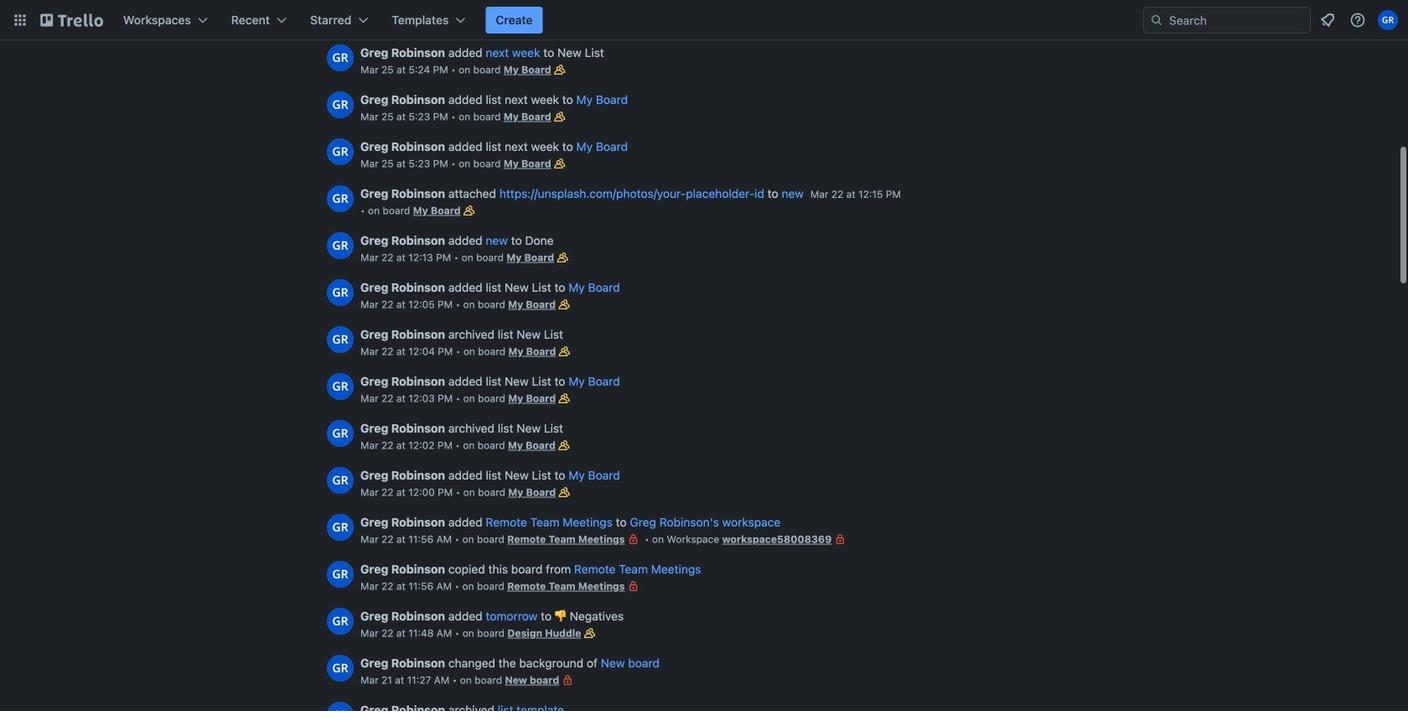 Task type: locate. For each thing, give the bounding box(es) containing it.
this workspace is private. it's not indexed or visible to those outside the workspace. image
[[832, 531, 849, 548]]

0 vertical spatial only board members can see and edit this board. image
[[625, 531, 642, 548]]

9 greg robinson (gregrobinson96) image from the top
[[327, 608, 354, 635]]

primary element
[[0, 0, 1409, 40]]

8 greg robinson (gregrobinson96) image from the top
[[327, 561, 354, 588]]

greg robinson (gregrobinson96) image
[[1378, 10, 1399, 30], [327, 138, 354, 165], [327, 420, 354, 447], [327, 467, 354, 494], [327, 514, 354, 541], [327, 655, 354, 682]]

3 greg robinson (gregrobinson96) image from the top
[[327, 185, 354, 212]]

all members of the workspace can see and edit this board. image
[[551, 61, 568, 78], [551, 108, 568, 125], [556, 296, 573, 313], [556, 343, 573, 360], [556, 390, 573, 407], [556, 484, 573, 501], [582, 625, 598, 641]]

search image
[[1150, 13, 1164, 27]]

only board members can see and edit this board. image
[[625, 531, 642, 548], [625, 578, 642, 594], [559, 672, 576, 688]]

greg robinson (gregrobinson96) image
[[327, 44, 354, 71], [327, 91, 354, 118], [327, 185, 354, 212], [327, 232, 354, 259], [327, 279, 354, 306], [327, 326, 354, 353], [327, 373, 354, 400], [327, 561, 354, 588], [327, 608, 354, 635]]

1 vertical spatial only board members can see and edit this board. image
[[625, 578, 642, 594]]

2 greg robinson (gregrobinson96) image from the top
[[327, 91, 354, 118]]

7 greg robinson (gregrobinson96) image from the top
[[327, 373, 354, 400]]

0 notifications image
[[1318, 10, 1338, 30]]

all members of the workspace can see and edit this board. image
[[551, 155, 568, 172], [461, 202, 478, 219], [554, 249, 571, 266], [556, 437, 573, 454]]

Search field
[[1144, 7, 1311, 34]]



Task type: vqa. For each thing, say whether or not it's contained in the screenshot.
this workspace is private. it's not indexed or visible to those outside the workspace. ICON
yes



Task type: describe. For each thing, give the bounding box(es) containing it.
2 vertical spatial only board members can see and edit this board. image
[[559, 672, 576, 688]]

5 greg robinson (gregrobinson96) image from the top
[[327, 279, 354, 306]]

4 greg robinson (gregrobinson96) image from the top
[[327, 232, 354, 259]]

1 greg robinson (gregrobinson96) image from the top
[[327, 44, 354, 71]]

back to home image
[[40, 7, 103, 34]]

6 greg robinson (gregrobinson96) image from the top
[[327, 326, 354, 353]]

open information menu image
[[1350, 12, 1367, 29]]



